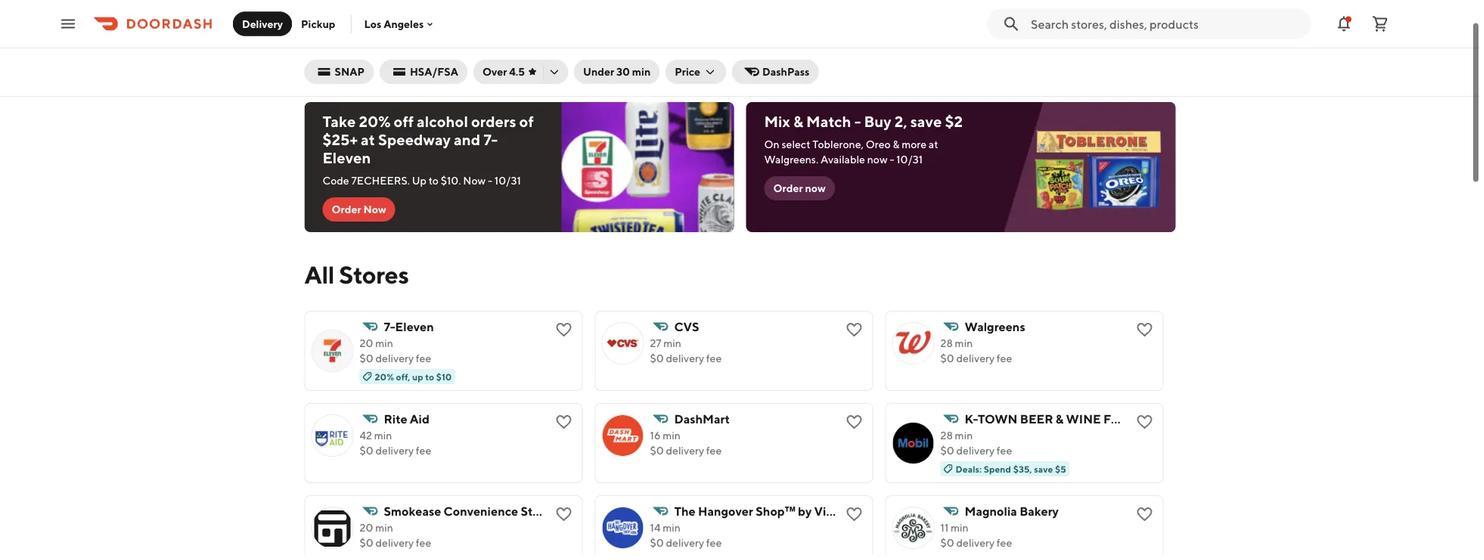 Task type: describe. For each thing, give the bounding box(es) containing it.
all stores
[[304, 260, 409, 289]]

food
[[1104, 412, 1141, 426]]

42 min $0 delivery fee
[[360, 429, 431, 457]]

fee for smokease convenience store
[[416, 537, 431, 549]]

take 20% off alcohol orders of $25+ at speedway and 7- eleven code 7echeers. up to $10. now - 10/31
[[323, 113, 534, 187]]

magnolia
[[965, 504, 1017, 519]]

k-
[[965, 412, 978, 426]]

shop™
[[756, 504, 796, 519]]

$0 for cvs
[[650, 352, 664, 365]]

by
[[798, 504, 812, 519]]

walgreens
[[965, 320, 1026, 334]]

11
[[941, 522, 949, 534]]

delivery button
[[233, 12, 292, 36]]

$0 for rite aid
[[360, 444, 373, 457]]

min for the hangover shop™ by vita coco
[[663, 522, 681, 534]]

30
[[616, 65, 630, 78]]

$0 for 7-eleven
[[360, 352, 373, 365]]

min for rite aid
[[374, 429, 392, 442]]

and
[[454, 131, 480, 149]]

order now
[[774, 182, 826, 194]]

order for on
[[774, 182, 803, 194]]

fee for rite aid
[[416, 444, 431, 457]]

$5
[[1055, 464, 1067, 474]]

store
[[521, 504, 551, 519]]

alcohol
[[417, 113, 468, 130]]

42
[[360, 429, 372, 442]]

min for magnolia bakery
[[951, 522, 969, 534]]

now inside button
[[363, 203, 386, 216]]

fee for the hangover shop™ by vita coco
[[706, 537, 722, 549]]

order now
[[332, 203, 386, 216]]

0 items, open order cart image
[[1372, 15, 1390, 33]]

14 min $0 delivery fee
[[650, 522, 722, 549]]

0 vertical spatial &
[[793, 113, 803, 130]]

snap button
[[304, 60, 374, 84]]

4.5
[[509, 65, 525, 78]]

wine
[[1066, 412, 1101, 426]]

20 min $0 delivery fee for 7-
[[360, 337, 431, 365]]

$0 for k-town beer & wine food mart
[[941, 444, 954, 457]]

11 min $0 delivery fee
[[941, 522, 1012, 549]]

over 4.5
[[483, 65, 525, 78]]

min for k-town beer & wine food mart
[[955, 429, 973, 442]]

order now button
[[323, 197, 395, 222]]

deals:
[[956, 464, 982, 474]]

click to add this store to your saved list image for smokease convenience store
[[555, 505, 573, 524]]

1 vertical spatial 20%
[[375, 371, 394, 382]]

dashmart
[[674, 412, 730, 426]]

delivery for rite aid
[[376, 444, 414, 457]]

fee for cvs
[[706, 352, 722, 365]]

aid
[[410, 412, 430, 426]]

los angeles button
[[364, 18, 436, 30]]

price
[[675, 65, 701, 78]]

the hangover shop™ by vita coco
[[674, 504, 870, 519]]

los angeles
[[364, 18, 424, 30]]

buy
[[864, 113, 892, 130]]

mart
[[1144, 412, 1179, 426]]

rite
[[384, 412, 407, 426]]

delivery for magnolia bakery
[[957, 537, 995, 549]]

click to add this store to your saved list image for walgreens
[[1136, 321, 1154, 339]]

hangover
[[698, 504, 753, 519]]

fee for k-town beer & wine food mart
[[997, 444, 1012, 457]]

order for speedway
[[332, 203, 361, 216]]

28 for k-town beer & wine food mart
[[941, 429, 953, 442]]

more
[[902, 138, 927, 151]]

all
[[304, 260, 334, 289]]

20% off, up to $10
[[375, 371, 452, 382]]

min for walgreens
[[955, 337, 973, 350]]

delivery for 7-eleven
[[376, 352, 414, 365]]

click to add this store to your saved list image for k-town beer & wine food mart
[[1136, 413, 1154, 431]]

click to add this store to your saved list image for magnolia bakery
[[1136, 505, 1154, 524]]

delivery for dashmart
[[666, 444, 704, 457]]

1 horizontal spatial -
[[855, 113, 861, 130]]

off
[[394, 113, 414, 130]]

rite aid
[[384, 412, 430, 426]]

10/31 for 7-
[[495, 174, 521, 187]]

deals: spend $35, save $5
[[956, 464, 1067, 474]]

10/31 for toblerone,
[[897, 153, 923, 166]]

0 horizontal spatial 7-
[[384, 320, 395, 334]]

click to add this store to your saved list image for rite aid
[[555, 413, 573, 431]]

beer
[[1020, 412, 1053, 426]]

snap
[[335, 65, 365, 78]]

up
[[412, 371, 423, 382]]

at inside mix & match - buy 2, save $2 on select toblerone, oreo & more at walgreens. available now - 10/31
[[929, 138, 938, 151]]

over 4.5 button
[[473, 60, 568, 84]]

16 min $0 delivery fee
[[650, 429, 722, 457]]

$0 for the hangover shop™ by vita coco
[[650, 537, 664, 549]]

at inside take 20% off alcohol orders of $25+ at speedway and 7- eleven code 7echeers. up to $10. now - 10/31
[[361, 131, 375, 149]]

1 horizontal spatial eleven
[[395, 320, 434, 334]]

fee for magnolia bakery
[[997, 537, 1012, 549]]

bakery
[[1020, 504, 1059, 519]]

7echeers.
[[351, 174, 410, 187]]

over
[[483, 65, 507, 78]]

$10
[[436, 371, 452, 382]]

Store search: begin typing to search for stores available on DoorDash text field
[[1031, 16, 1302, 32]]

available
[[821, 153, 865, 166]]

$0 for magnolia bakery
[[941, 537, 954, 549]]

under
[[583, 65, 614, 78]]

price button
[[666, 60, 726, 84]]

toblerone,
[[813, 138, 864, 151]]

20 for 7-eleven
[[360, 337, 373, 350]]

oreo
[[866, 138, 891, 151]]

town
[[978, 412, 1018, 426]]

$0 for walgreens
[[941, 352, 954, 365]]

1 vertical spatial &
[[893, 138, 900, 151]]

vita
[[814, 504, 838, 519]]

notification bell image
[[1335, 15, 1353, 33]]

2,
[[895, 113, 908, 130]]

2 vertical spatial &
[[1056, 412, 1064, 426]]

28 min $0 delivery fee for k-town beer & wine food mart
[[941, 429, 1012, 457]]

pickup button
[[292, 12, 345, 36]]

min inside button
[[632, 65, 651, 78]]



Task type: locate. For each thing, give the bounding box(es) containing it.
fee up up
[[416, 352, 431, 365]]

$0 inside 27 min $0 delivery fee
[[650, 352, 664, 365]]

mix & match - buy 2, save $2 on select toblerone, oreo & more at walgreens. available now - 10/31
[[764, 113, 963, 166]]

delivery for walgreens
[[957, 352, 995, 365]]

0 horizontal spatial 10/31
[[495, 174, 521, 187]]

under 30 min
[[583, 65, 651, 78]]

mix
[[764, 113, 790, 130]]

open menu image
[[59, 15, 77, 33]]

2 horizontal spatial &
[[1056, 412, 1064, 426]]

eleven down $25+
[[323, 149, 371, 167]]

now inside take 20% off alcohol orders of $25+ at speedway and 7- eleven code 7echeers. up to $10. now - 10/31
[[463, 174, 486, 187]]

20% left 'off' at the left top
[[359, 113, 391, 130]]

eleven
[[323, 149, 371, 167], [395, 320, 434, 334]]

fee down dashmart
[[706, 444, 722, 457]]

$25+
[[323, 131, 358, 149]]

magnolia bakery
[[965, 504, 1059, 519]]

to right 'up'
[[429, 174, 439, 187]]

click to add this store to your saved list image
[[845, 321, 864, 339], [555, 413, 573, 431], [845, 413, 864, 431], [555, 505, 573, 524]]

convenience
[[304, 3, 486, 39], [444, 504, 518, 519]]

hsa/fsa button
[[380, 60, 467, 84]]

0 vertical spatial 20 min $0 delivery fee
[[360, 337, 431, 365]]

0 vertical spatial save
[[911, 113, 942, 130]]

0 vertical spatial 10/31
[[897, 153, 923, 166]]

$0 for dashmart
[[650, 444, 664, 457]]

pickup
[[301, 17, 335, 30]]

1 horizontal spatial at
[[929, 138, 938, 151]]

$0 inside the 42 min $0 delivery fee
[[360, 444, 373, 457]]

delivery for smokease convenience store
[[376, 537, 414, 549]]

1 vertical spatial to
[[425, 371, 434, 382]]

fee down aid
[[416, 444, 431, 457]]

0 horizontal spatial eleven
[[323, 149, 371, 167]]

min down 'smokease'
[[375, 522, 393, 534]]

- down the oreo at right
[[890, 153, 895, 166]]

28 min $0 delivery fee down k-
[[941, 429, 1012, 457]]

walgreens.
[[764, 153, 819, 166]]

click to add this store to your saved list image for cvs
[[845, 321, 864, 339]]

fee down the walgreens
[[997, 352, 1012, 365]]

convenience left store
[[444, 504, 518, 519]]

stores
[[339, 260, 409, 289]]

1 vertical spatial 28
[[941, 429, 953, 442]]

delivery for cvs
[[666, 352, 704, 365]]

delivery inside 11 min $0 delivery fee
[[957, 537, 995, 549]]

min inside 14 min $0 delivery fee
[[663, 522, 681, 534]]

0 vertical spatial 20%
[[359, 113, 391, 130]]

fee inside 27 min $0 delivery fee
[[706, 352, 722, 365]]

now
[[867, 153, 888, 166], [805, 182, 826, 194]]

min for cvs
[[664, 337, 682, 350]]

10/31 down "more"
[[897, 153, 923, 166]]

2 28 min $0 delivery fee from the top
[[941, 429, 1012, 457]]

delivery down 'smokease'
[[376, 537, 414, 549]]

delivery down dashmart
[[666, 444, 704, 457]]

min for 7-eleven
[[375, 337, 393, 350]]

delivery for the hangover shop™ by vita coco
[[666, 537, 704, 549]]

20% inside take 20% off alcohol orders of $25+ at speedway and 7- eleven code 7echeers. up to $10. now - 10/31
[[359, 113, 391, 130]]

0 horizontal spatial -
[[488, 174, 492, 187]]

1 vertical spatial convenience
[[444, 504, 518, 519]]

0 vertical spatial to
[[429, 174, 439, 187]]

angeles
[[384, 18, 424, 30]]

20 for smokease convenience store
[[360, 522, 373, 534]]

28
[[941, 337, 953, 350], [941, 429, 953, 442]]

the
[[674, 504, 696, 519]]

save left $5
[[1034, 464, 1053, 474]]

7- inside take 20% off alcohol orders of $25+ at speedway and 7- eleven code 7echeers. up to $10. now - 10/31
[[484, 131, 498, 149]]

min down the walgreens
[[955, 337, 973, 350]]

10/31 inside mix & match - buy 2, save $2 on select toblerone, oreo & more at walgreens. available now - 10/31
[[897, 153, 923, 166]]

20 min $0 delivery fee up 'off,'
[[360, 337, 431, 365]]

now down 7echeers.
[[363, 203, 386, 216]]

1 28 from the top
[[941, 337, 953, 350]]

1 vertical spatial 7-
[[384, 320, 395, 334]]

save inside mix & match - buy 2, save $2 on select toblerone, oreo & more at walgreens. available now - 10/31
[[911, 113, 942, 130]]

now down 'walgreens.'
[[805, 182, 826, 194]]

take
[[323, 113, 356, 130]]

min right 11
[[951, 522, 969, 534]]

1 vertical spatial now
[[363, 203, 386, 216]]

los
[[364, 18, 382, 30]]

click to add this store to your saved list image for the hangover shop™ by vita coco
[[845, 505, 864, 524]]

0 vertical spatial eleven
[[323, 149, 371, 167]]

1 20 min $0 delivery fee from the top
[[360, 337, 431, 365]]

min right the 16
[[663, 429, 681, 442]]

at right $25+
[[361, 131, 375, 149]]

cvs
[[674, 320, 700, 334]]

fee inside 14 min $0 delivery fee
[[706, 537, 722, 549]]

20% left 'off,'
[[375, 371, 394, 382]]

-
[[855, 113, 861, 130], [890, 153, 895, 166], [488, 174, 492, 187]]

1 horizontal spatial 7-
[[484, 131, 498, 149]]

code
[[323, 174, 349, 187]]

2 horizontal spatial -
[[890, 153, 895, 166]]

0 horizontal spatial order
[[332, 203, 361, 216]]

& right mix
[[793, 113, 803, 130]]

fee inside the 42 min $0 delivery fee
[[416, 444, 431, 457]]

2 28 from the top
[[941, 429, 953, 442]]

$0
[[360, 352, 373, 365], [650, 352, 664, 365], [941, 352, 954, 365], [360, 444, 373, 457], [650, 444, 664, 457], [941, 444, 954, 457], [360, 537, 373, 549], [650, 537, 664, 549], [941, 537, 954, 549]]

0 horizontal spatial now
[[805, 182, 826, 194]]

select
[[782, 138, 811, 151]]

28 min $0 delivery fee down the walgreens
[[941, 337, 1012, 365]]

smokease
[[384, 504, 441, 519]]

order now button
[[764, 176, 835, 200]]

fee up deals: spend $35, save $5
[[997, 444, 1012, 457]]

fee inside 16 min $0 delivery fee
[[706, 444, 722, 457]]

now inside order now button
[[805, 182, 826, 194]]

min for smokease convenience store
[[375, 522, 393, 534]]

& right beer
[[1056, 412, 1064, 426]]

now right $10.
[[463, 174, 486, 187]]

27
[[650, 337, 662, 350]]

min inside 16 min $0 delivery fee
[[663, 429, 681, 442]]

delivery inside 16 min $0 delivery fee
[[666, 444, 704, 457]]

match
[[807, 113, 852, 130]]

delivery down the walgreens
[[957, 352, 995, 365]]

1 horizontal spatial now
[[463, 174, 486, 187]]

min down k-
[[955, 429, 973, 442]]

1 vertical spatial -
[[890, 153, 895, 166]]

delivery for k-town beer & wine food mart
[[957, 444, 995, 457]]

min right the 27
[[664, 337, 682, 350]]

off,
[[396, 371, 410, 382]]

delivery down rite
[[376, 444, 414, 457]]

1 vertical spatial eleven
[[395, 320, 434, 334]]

2 vertical spatial -
[[488, 174, 492, 187]]

7-eleven
[[384, 320, 434, 334]]

up
[[412, 174, 427, 187]]

now inside mix & match - buy 2, save $2 on select toblerone, oreo & more at walgreens. available now - 10/31
[[867, 153, 888, 166]]

fee for 7-eleven
[[416, 352, 431, 365]]

20 min $0 delivery fee down 'smokease'
[[360, 522, 431, 549]]

delivery down cvs
[[666, 352, 704, 365]]

$0 for smokease convenience store
[[360, 537, 373, 549]]

0 horizontal spatial at
[[361, 131, 375, 149]]

0 vertical spatial -
[[855, 113, 861, 130]]

spend
[[984, 464, 1012, 474]]

1 vertical spatial 28 min $0 delivery fee
[[941, 429, 1012, 457]]

0 horizontal spatial now
[[363, 203, 386, 216]]

1 vertical spatial 20
[[360, 522, 373, 534]]

$2
[[945, 113, 963, 130]]

7-
[[484, 131, 498, 149], [384, 320, 395, 334]]

min inside 27 min $0 delivery fee
[[664, 337, 682, 350]]

smokease convenience store
[[384, 504, 551, 519]]

order down 'walgreens.'
[[774, 182, 803, 194]]

- for of
[[488, 174, 492, 187]]

eleven up 20% off, up to $10
[[395, 320, 434, 334]]

of
[[519, 113, 534, 130]]

- for 2,
[[890, 153, 895, 166]]

fee
[[416, 352, 431, 365], [706, 352, 722, 365], [997, 352, 1012, 365], [416, 444, 431, 457], [706, 444, 722, 457], [997, 444, 1012, 457], [416, 537, 431, 549], [706, 537, 722, 549], [997, 537, 1012, 549]]

fee for dashmart
[[706, 444, 722, 457]]

delivery down the
[[666, 537, 704, 549]]

dashpass button
[[732, 60, 819, 84]]

delivery inside 14 min $0 delivery fee
[[666, 537, 704, 549]]

convenience up hsa/fsa button
[[304, 3, 486, 39]]

0 vertical spatial convenience
[[304, 3, 486, 39]]

1 horizontal spatial &
[[893, 138, 900, 151]]

now
[[463, 174, 486, 187], [363, 203, 386, 216]]

1 horizontal spatial save
[[1034, 464, 1053, 474]]

1 vertical spatial 20 min $0 delivery fee
[[360, 522, 431, 549]]

1 vertical spatial now
[[805, 182, 826, 194]]

order down code
[[332, 203, 361, 216]]

click to add this store to your saved list image for dashmart
[[845, 413, 864, 431]]

delivery
[[242, 17, 283, 30]]

fee for walgreens
[[997, 352, 1012, 365]]

to inside take 20% off alcohol orders of $25+ at speedway and 7- eleven code 7echeers. up to $10. now - 10/31
[[429, 174, 439, 187]]

at right "more"
[[929, 138, 938, 151]]

0 horizontal spatial save
[[911, 113, 942, 130]]

0 vertical spatial order
[[774, 182, 803, 194]]

min
[[632, 65, 651, 78], [375, 337, 393, 350], [664, 337, 682, 350], [955, 337, 973, 350], [374, 429, 392, 442], [663, 429, 681, 442], [955, 429, 973, 442], [375, 522, 393, 534], [663, 522, 681, 534], [951, 522, 969, 534]]

fee up dashmart
[[706, 352, 722, 365]]

click to add this store to your saved list image
[[555, 321, 573, 339], [1136, 321, 1154, 339], [1136, 413, 1154, 431], [845, 505, 864, 524], [1136, 505, 1154, 524]]

28 min $0 delivery fee
[[941, 337, 1012, 365], [941, 429, 1012, 457]]

16
[[650, 429, 661, 442]]

delivery
[[376, 352, 414, 365], [666, 352, 704, 365], [957, 352, 995, 365], [376, 444, 414, 457], [666, 444, 704, 457], [957, 444, 995, 457], [376, 537, 414, 549], [666, 537, 704, 549], [957, 537, 995, 549]]

hsa/fsa
[[410, 65, 458, 78]]

save
[[911, 113, 942, 130], [1034, 464, 1053, 474]]

1 horizontal spatial order
[[774, 182, 803, 194]]

min for dashmart
[[663, 429, 681, 442]]

dashpass
[[763, 65, 810, 78]]

at
[[361, 131, 375, 149], [929, 138, 938, 151]]

fee down 'smokease'
[[416, 537, 431, 549]]

on
[[764, 138, 780, 151]]

0 vertical spatial 28
[[941, 337, 953, 350]]

min right 14
[[663, 522, 681, 534]]

0 vertical spatial 28 min $0 delivery fee
[[941, 337, 1012, 365]]

28 for walgreens
[[941, 337, 953, 350]]

1 vertical spatial save
[[1034, 464, 1053, 474]]

delivery up deals:
[[957, 444, 995, 457]]

0 vertical spatial now
[[463, 174, 486, 187]]

1 horizontal spatial 10/31
[[897, 153, 923, 166]]

10/31 right $10.
[[495, 174, 521, 187]]

min right 30
[[632, 65, 651, 78]]

min inside 11 min $0 delivery fee
[[951, 522, 969, 534]]

coco
[[840, 504, 870, 519]]

min down '7-eleven' on the left
[[375, 337, 393, 350]]

$10.
[[441, 174, 461, 187]]

$0 inside 16 min $0 delivery fee
[[650, 444, 664, 457]]

28 min $0 delivery fee for walgreens
[[941, 337, 1012, 365]]

1 horizontal spatial now
[[867, 153, 888, 166]]

save right the 2,
[[911, 113, 942, 130]]

1 vertical spatial order
[[332, 203, 361, 216]]

0 vertical spatial 7-
[[484, 131, 498, 149]]

10/31
[[897, 153, 923, 166], [495, 174, 521, 187]]

10/31 inside take 20% off alcohol orders of $25+ at speedway and 7- eleven code 7echeers. up to $10. now - 10/31
[[495, 174, 521, 187]]

eleven inside take 20% off alcohol orders of $25+ at speedway and 7- eleven code 7echeers. up to $10. now - 10/31
[[323, 149, 371, 167]]

1 vertical spatial 10/31
[[495, 174, 521, 187]]

- left buy
[[855, 113, 861, 130]]

$0 inside 11 min $0 delivery fee
[[941, 537, 954, 549]]

2 20 from the top
[[360, 522, 373, 534]]

0 vertical spatial 20
[[360, 337, 373, 350]]

7- down stores
[[384, 320, 395, 334]]

20%
[[359, 113, 391, 130], [375, 371, 394, 382]]

20 min $0 delivery fee for smokease
[[360, 522, 431, 549]]

speedway
[[378, 131, 451, 149]]

14
[[650, 522, 661, 534]]

order
[[774, 182, 803, 194], [332, 203, 361, 216]]

under 30 min button
[[574, 60, 660, 84]]

min right 42
[[374, 429, 392, 442]]

delivery down the magnolia
[[957, 537, 995, 549]]

1 28 min $0 delivery fee from the top
[[941, 337, 1012, 365]]

k-town beer & wine food mart
[[965, 412, 1179, 426]]

7- down orders
[[484, 131, 498, 149]]

0 horizontal spatial &
[[793, 113, 803, 130]]

now down the oreo at right
[[867, 153, 888, 166]]

2 20 min $0 delivery fee from the top
[[360, 522, 431, 549]]

- inside take 20% off alcohol orders of $25+ at speedway and 7- eleven code 7echeers. up to $10. now - 10/31
[[488, 174, 492, 187]]

&
[[793, 113, 803, 130], [893, 138, 900, 151], [1056, 412, 1064, 426]]

orders
[[471, 113, 516, 130]]

1 20 from the top
[[360, 337, 373, 350]]

delivery inside 27 min $0 delivery fee
[[666, 352, 704, 365]]

to right up
[[425, 371, 434, 382]]

fee inside 11 min $0 delivery fee
[[997, 537, 1012, 549]]

$0 inside 14 min $0 delivery fee
[[650, 537, 664, 549]]

27 min $0 delivery fee
[[650, 337, 722, 365]]

20
[[360, 337, 373, 350], [360, 522, 373, 534]]

min inside the 42 min $0 delivery fee
[[374, 429, 392, 442]]

delivery up 'off,'
[[376, 352, 414, 365]]

- right $10.
[[488, 174, 492, 187]]

delivery inside the 42 min $0 delivery fee
[[376, 444, 414, 457]]

fee down magnolia bakery
[[997, 537, 1012, 549]]

0 vertical spatial now
[[867, 153, 888, 166]]

fee down hangover
[[706, 537, 722, 549]]

to
[[429, 174, 439, 187], [425, 371, 434, 382]]

click to add this store to your saved list image for 7-eleven
[[555, 321, 573, 339]]

& right the oreo at right
[[893, 138, 900, 151]]



Task type: vqa. For each thing, say whether or not it's contained in the screenshot.
top 20%
yes



